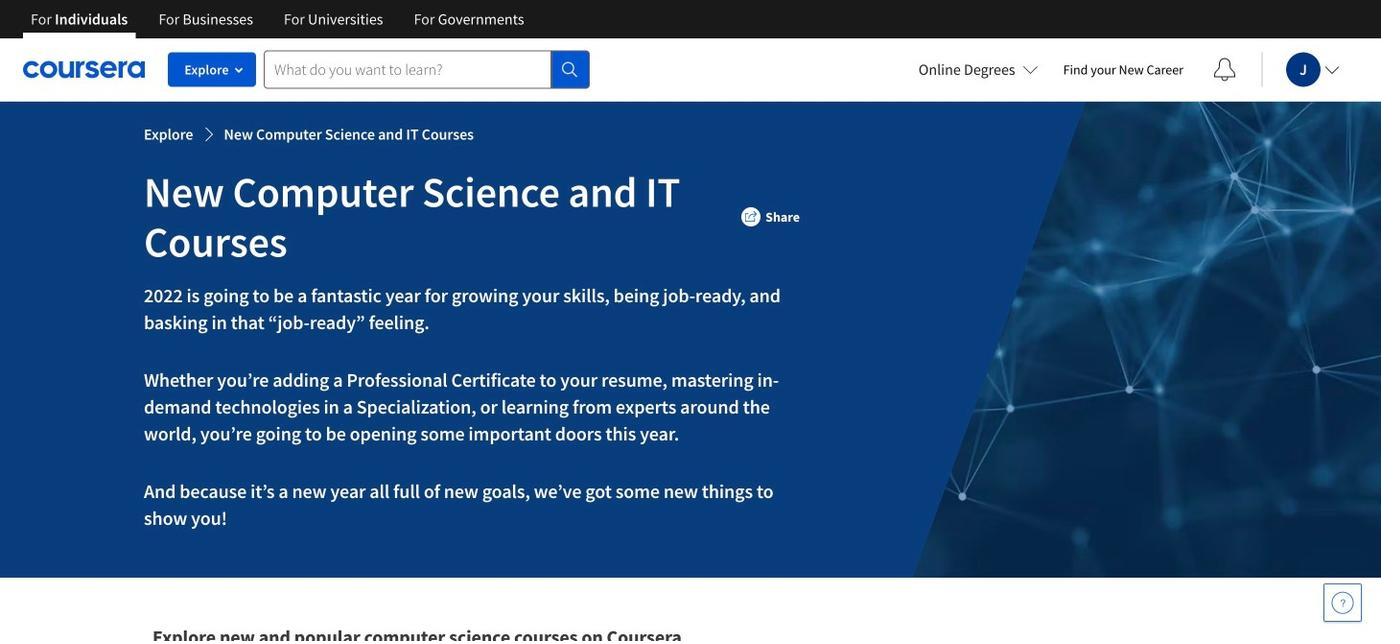Task type: locate. For each thing, give the bounding box(es) containing it.
menu
[[1194, 38, 1382, 101]]

None search field
[[264, 50, 590, 89]]

breadcrumb navigation
[[144, 125, 800, 144]]

banner navigation
[[15, 0, 540, 38]]



Task type: describe. For each thing, give the bounding box(es) containing it.
What do you want to learn? text field
[[264, 50, 552, 89]]

help center image
[[1332, 591, 1355, 614]]

coursera image
[[23, 54, 145, 85]]



Task type: vqa. For each thing, say whether or not it's contained in the screenshot.
"Predictive Modelling"
no



